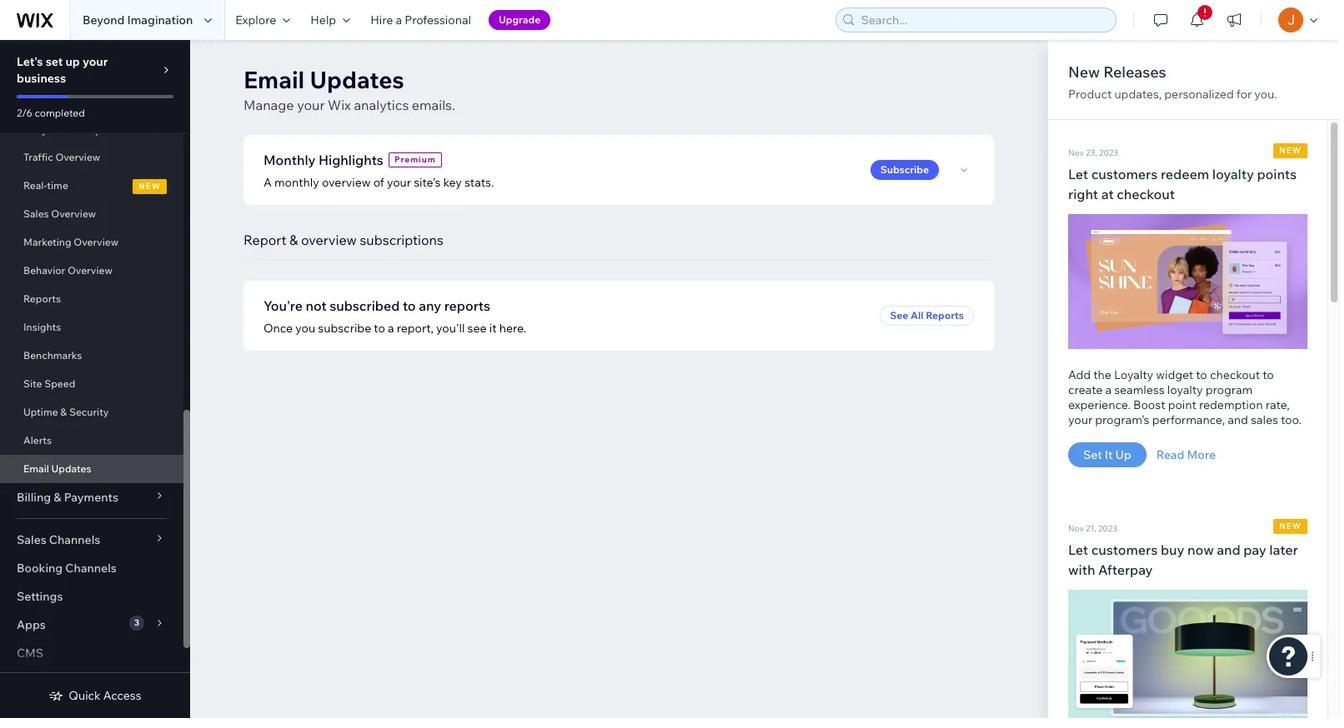 Task type: locate. For each thing, give the bounding box(es) containing it.
behavior overview
[[23, 264, 112, 277]]

and inside let customers buy now and pay later with afterpay
[[1217, 542, 1241, 558]]

updates up wix
[[310, 65, 404, 94]]

loyalty inside let customers redeem loyalty points right at checkout
[[1212, 166, 1254, 183]]

uptime & security link
[[0, 399, 183, 427]]

1 horizontal spatial a
[[396, 13, 402, 28]]

& down 'completed'
[[70, 122, 78, 137]]

monthly highlights
[[264, 152, 384, 168]]

behavior
[[23, 264, 65, 277]]

all
[[911, 309, 924, 322]]

sales channels
[[17, 533, 100, 548]]

0 vertical spatial sales
[[23, 208, 49, 220]]

2/6
[[17, 107, 32, 119]]

1 horizontal spatial reports
[[81, 122, 124, 137]]

email up manage
[[244, 65, 305, 94]]

releases
[[1103, 63, 1166, 82]]

&
[[70, 122, 78, 137], [289, 232, 298, 249], [60, 406, 67, 419], [54, 490, 61, 505]]

overview
[[55, 151, 100, 163], [51, 208, 96, 220], [74, 236, 119, 249], [67, 264, 112, 277]]

apps
[[17, 618, 46, 633]]

overview for marketing overview
[[74, 236, 119, 249]]

updates
[[310, 65, 404, 94], [51, 463, 91, 475]]

& for uptime
[[60, 406, 67, 419]]

1 vertical spatial checkout
[[1210, 367, 1260, 382]]

the
[[1094, 367, 1112, 382]]

reports right all
[[926, 309, 964, 322]]

and left sales
[[1228, 412, 1248, 427]]

buy
[[1161, 542, 1185, 558]]

1 vertical spatial overview
[[301, 232, 357, 249]]

1 vertical spatial email
[[23, 463, 49, 475]]

to
[[403, 298, 416, 314], [374, 321, 385, 336], [1196, 367, 1207, 382], [1263, 367, 1274, 382]]

& right billing
[[54, 490, 61, 505]]

overview inside sales overview link
[[51, 208, 96, 220]]

0 horizontal spatial checkout
[[1117, 186, 1175, 203]]

add
[[1068, 367, 1091, 382]]

you
[[295, 321, 315, 336]]

not
[[306, 298, 327, 314]]

overview up marketing overview
[[51, 208, 96, 220]]

payments
[[64, 490, 118, 505]]

2 nov from the top
[[1068, 523, 1084, 534]]

a inside 'link'
[[396, 13, 402, 28]]

later
[[1270, 542, 1298, 558]]

let's
[[17, 54, 43, 69]]

0 vertical spatial overview
[[322, 175, 371, 190]]

with
[[1068, 562, 1095, 578]]

1 vertical spatial updates
[[51, 463, 91, 475]]

your left wix
[[297, 97, 325, 113]]

channels down sales channels dropdown button
[[65, 561, 117, 576]]

email inside email updates manage your wix analytics emails.
[[244, 65, 305, 94]]

experience.
[[1068, 397, 1131, 412]]

1 vertical spatial channels
[[65, 561, 117, 576]]

read
[[1156, 447, 1185, 462]]

channels inside dropdown button
[[49, 533, 100, 548]]

overview inside marketing overview link
[[74, 236, 119, 249]]

loyalty inside add the loyalty widget to checkout to create a seamless loyalty program experience. boost point redemption rate, your program's performance, and sales too.
[[1167, 382, 1203, 397]]

reports inside dropdown button
[[81, 122, 124, 137]]

1 horizontal spatial email
[[244, 65, 305, 94]]

checkout inside add the loyalty widget to checkout to create a seamless loyalty program experience. boost point redemption rate, your program's performance, and sales too.
[[1210, 367, 1260, 382]]

reports up traffic overview link on the left top of page
[[81, 122, 124, 137]]

2 customers from the top
[[1091, 542, 1158, 558]]

1 vertical spatial nov
[[1068, 523, 1084, 534]]

0 vertical spatial customers
[[1091, 166, 1158, 183]]

set it up
[[1083, 447, 1131, 462]]

1 vertical spatial sales
[[17, 533, 46, 548]]

2023 right 21,
[[1098, 523, 1117, 534]]

right
[[1068, 186, 1098, 203]]

real-
[[23, 179, 47, 192]]

site speed
[[23, 378, 75, 390]]

1 vertical spatial loyalty
[[1167, 382, 1203, 397]]

2 vertical spatial new
[[1279, 521, 1302, 532]]

new for let customers buy now and pay later with afterpay
[[1279, 521, 1302, 532]]

at
[[1101, 186, 1114, 203]]

2 horizontal spatial reports
[[926, 309, 964, 322]]

customers inside let customers buy now and pay later with afterpay
[[1091, 542, 1158, 558]]

0 vertical spatial updates
[[310, 65, 404, 94]]

let up with
[[1068, 542, 1088, 558]]

0 vertical spatial email
[[244, 65, 305, 94]]

once
[[264, 321, 293, 336]]

1 vertical spatial 2023
[[1098, 523, 1117, 534]]

new up sales overview link
[[138, 181, 161, 192]]

email for email updates
[[23, 463, 49, 475]]

and left pay
[[1217, 542, 1241, 558]]

overview for &
[[301, 232, 357, 249]]

let up right
[[1068, 166, 1088, 183]]

updates inside email updates manage your wix analytics emails.
[[310, 65, 404, 94]]

nov left 21,
[[1068, 523, 1084, 534]]

1 vertical spatial and
[[1217, 542, 1241, 558]]

2 vertical spatial a
[[1105, 382, 1112, 397]]

checkout right the at
[[1117, 186, 1175, 203]]

loyalty
[[1114, 367, 1153, 382]]

1 vertical spatial let
[[1068, 542, 1088, 558]]

uptime & security
[[23, 406, 109, 419]]

2 let from the top
[[1068, 542, 1088, 558]]

insights
[[23, 321, 61, 334]]

2023 right 23,
[[1099, 148, 1118, 158]]

0 vertical spatial nov
[[1068, 148, 1084, 158]]

points
[[1257, 166, 1297, 183]]

speed
[[44, 378, 75, 390]]

beyond
[[83, 13, 125, 28]]

loyalty up the performance,
[[1167, 382, 1203, 397]]

sales
[[1251, 412, 1278, 427]]

see
[[467, 321, 487, 336]]

1 nov from the top
[[1068, 148, 1084, 158]]

updates inside sidebar element
[[51, 463, 91, 475]]

email down alerts
[[23, 463, 49, 475]]

a left report,
[[388, 321, 394, 336]]

analytics
[[17, 122, 68, 137]]

overview inside traffic overview link
[[55, 151, 100, 163]]

overview down sales overview link
[[74, 236, 119, 249]]

& inside uptime & security link
[[60, 406, 67, 419]]

reports for analytics & reports
[[81, 122, 124, 137]]

0 vertical spatial 2023
[[1099, 148, 1118, 158]]

billing & payments
[[17, 490, 118, 505]]

email
[[244, 65, 305, 94], [23, 463, 49, 475]]

report
[[244, 232, 286, 249]]

1 let from the top
[[1068, 166, 1088, 183]]

see all reports
[[890, 309, 964, 322]]

a right hire
[[396, 13, 402, 28]]

0 vertical spatial reports
[[81, 122, 124, 137]]

loyalty left points
[[1212, 166, 1254, 183]]

1 customers from the top
[[1091, 166, 1158, 183]]

let for let customers redeem loyalty points right at checkout
[[1068, 166, 1088, 183]]

overview down marketing overview link
[[67, 264, 112, 277]]

access
[[103, 689, 141, 704]]

checkout up redemption
[[1210, 367, 1260, 382]]

let for let customers buy now and pay later with afterpay
[[1068, 542, 1088, 558]]

traffic overview link
[[0, 143, 183, 172]]

customers up the at
[[1091, 166, 1158, 183]]

0 vertical spatial checkout
[[1117, 186, 1175, 203]]

channels up booking channels
[[49, 533, 100, 548]]

2 horizontal spatial a
[[1105, 382, 1112, 397]]

billing
[[17, 490, 51, 505]]

1 vertical spatial a
[[388, 321, 394, 336]]

key
[[443, 175, 462, 190]]

customers for checkout
[[1091, 166, 1158, 183]]

sales down real-
[[23, 208, 49, 220]]

sales inside dropdown button
[[17, 533, 46, 548]]

nov
[[1068, 148, 1084, 158], [1068, 523, 1084, 534]]

1 horizontal spatial checkout
[[1210, 367, 1260, 382]]

afterpay
[[1098, 562, 1153, 578]]

new
[[1279, 145, 1302, 156], [138, 181, 161, 192], [1279, 521, 1302, 532]]

redemption
[[1199, 397, 1263, 412]]

a inside you're not subscribed to any reports once you subscribe to a report, you'll see it here.
[[388, 321, 394, 336]]

0 vertical spatial a
[[396, 13, 402, 28]]

0 horizontal spatial updates
[[51, 463, 91, 475]]

create
[[1068, 382, 1103, 397]]

0 horizontal spatial reports
[[23, 293, 61, 305]]

let inside let customers buy now and pay later with afterpay
[[1068, 542, 1088, 558]]

& for analytics
[[70, 122, 78, 137]]

your down create
[[1068, 412, 1093, 427]]

uptime
[[23, 406, 58, 419]]

customers
[[1091, 166, 1158, 183], [1091, 542, 1158, 558]]

subscribe
[[318, 321, 371, 336]]

overview
[[322, 175, 371, 190], [301, 232, 357, 249]]

& right uptime
[[60, 406, 67, 419]]

sales
[[23, 208, 49, 220], [17, 533, 46, 548]]

let inside let customers redeem loyalty points right at checkout
[[1068, 166, 1088, 183]]

1 horizontal spatial loyalty
[[1212, 166, 1254, 183]]

pay
[[1244, 542, 1267, 558]]

up
[[1115, 447, 1131, 462]]

0 horizontal spatial a
[[388, 321, 394, 336]]

to down the subscribed
[[374, 321, 385, 336]]

new up later
[[1279, 521, 1302, 532]]

now
[[1188, 542, 1214, 558]]

report & overview subscriptions
[[244, 232, 444, 249]]

settings link
[[0, 583, 183, 611]]

upgrade button
[[489, 10, 551, 30]]

email inside sidebar element
[[23, 463, 49, 475]]

0 vertical spatial and
[[1228, 412, 1248, 427]]

new up points
[[1279, 145, 1302, 156]]

overview right report
[[301, 232, 357, 249]]

1 vertical spatial customers
[[1091, 542, 1158, 558]]

your inside let's set up your business
[[83, 54, 108, 69]]

& right report
[[289, 232, 298, 249]]

0 horizontal spatial loyalty
[[1167, 382, 1203, 397]]

a
[[396, 13, 402, 28], [388, 321, 394, 336], [1105, 382, 1112, 397]]

your
[[83, 54, 108, 69], [297, 97, 325, 113], [387, 175, 411, 190], [1068, 412, 1093, 427]]

nov left 23,
[[1068, 148, 1084, 158]]

0 vertical spatial channels
[[49, 533, 100, 548]]

monthly
[[264, 152, 316, 168]]

benchmarks
[[23, 349, 82, 362]]

& for report
[[289, 232, 298, 249]]

0 vertical spatial new
[[1279, 145, 1302, 156]]

0 vertical spatial let
[[1068, 166, 1088, 183]]

site's
[[414, 175, 441, 190]]

overview for traffic overview
[[55, 151, 100, 163]]

hire a professional
[[370, 13, 471, 28]]

report,
[[397, 321, 434, 336]]

a right create
[[1105, 382, 1112, 397]]

1 vertical spatial new
[[138, 181, 161, 192]]

& inside analytics & reports dropdown button
[[70, 122, 78, 137]]

2023 for checkout
[[1099, 148, 1118, 158]]

2 vertical spatial reports
[[926, 309, 964, 322]]

overview for sales overview
[[51, 208, 96, 220]]

your right the up
[[83, 54, 108, 69]]

overview down highlights
[[322, 175, 371, 190]]

customers up afterpay
[[1091, 542, 1158, 558]]

new for let customers redeem loyalty points right at checkout
[[1279, 145, 1302, 156]]

reports up insights
[[23, 293, 61, 305]]

1 horizontal spatial updates
[[310, 65, 404, 94]]

0 horizontal spatial email
[[23, 463, 49, 475]]

program
[[1206, 382, 1253, 397]]

behavior overview link
[[0, 257, 183, 285]]

& inside billing & payments 'popup button'
[[54, 490, 61, 505]]

updates up billing & payments
[[51, 463, 91, 475]]

monthly
[[274, 175, 319, 190]]

overview inside behavior overview link
[[67, 264, 112, 277]]

0 vertical spatial loyalty
[[1212, 166, 1254, 183]]

reports link
[[0, 285, 183, 314]]

overview down analytics & reports
[[55, 151, 100, 163]]

customers inside let customers redeem loyalty points right at checkout
[[1091, 166, 1158, 183]]

new releases product updates, personalized for you.
[[1068, 63, 1277, 102]]

a inside add the loyalty widget to checkout to create a seamless loyalty program experience. boost point redemption rate, your program's performance, and sales too.
[[1105, 382, 1112, 397]]

23,
[[1086, 148, 1097, 158]]

explore
[[235, 13, 276, 28]]

channels
[[49, 533, 100, 548], [65, 561, 117, 576]]

subscribed
[[330, 298, 400, 314]]

sales up booking
[[17, 533, 46, 548]]

1 vertical spatial reports
[[23, 293, 61, 305]]



Task type: vqa. For each thing, say whether or not it's contained in the screenshot.
SEO BUTTON
no



Task type: describe. For each thing, give the bounding box(es) containing it.
overview for monthly
[[322, 175, 371, 190]]

marketing
[[23, 236, 71, 249]]

sales overview
[[23, 208, 96, 220]]

email updates manage your wix analytics emails.
[[244, 65, 455, 113]]

settings
[[17, 590, 63, 605]]

subscribe
[[880, 163, 929, 176]]

checkout inside let customers redeem loyalty points right at checkout
[[1117, 186, 1175, 203]]

21,
[[1086, 523, 1096, 534]]

reports
[[444, 298, 490, 314]]

updates for email updates
[[51, 463, 91, 475]]

real-time
[[23, 179, 68, 192]]

2/6 completed
[[17, 107, 85, 119]]

sidebar element
[[0, 0, 190, 719]]

traffic
[[23, 151, 53, 163]]

see
[[890, 309, 908, 322]]

security
[[69, 406, 109, 419]]

overview for behavior overview
[[67, 264, 112, 277]]

it
[[1105, 447, 1113, 462]]

a
[[264, 175, 272, 190]]

benchmarks link
[[0, 342, 183, 370]]

email for email updates manage your wix analytics emails.
[[244, 65, 305, 94]]

& for billing
[[54, 490, 61, 505]]

emails.
[[412, 97, 455, 113]]

nov for let customers redeem loyalty points right at checkout
[[1068, 148, 1084, 158]]

site speed link
[[0, 370, 183, 399]]

new inside sidebar element
[[138, 181, 161, 192]]

redeem
[[1161, 166, 1209, 183]]

performance,
[[1152, 412, 1225, 427]]

let's set up your business
[[17, 54, 108, 86]]

any
[[419, 298, 441, 314]]

set
[[1083, 447, 1102, 462]]

stats.
[[464, 175, 494, 190]]

to left any
[[403, 298, 416, 314]]

help
[[310, 13, 336, 28]]

insights link
[[0, 314, 183, 342]]

boost
[[1133, 397, 1165, 412]]

you.
[[1255, 87, 1277, 102]]

alerts
[[23, 434, 52, 447]]

your inside email updates manage your wix analytics emails.
[[297, 97, 325, 113]]

up
[[65, 54, 80, 69]]

email updates
[[23, 463, 91, 475]]

set
[[46, 54, 63, 69]]

new
[[1068, 63, 1100, 82]]

subscriptions
[[360, 232, 444, 249]]

cms link
[[0, 640, 183, 668]]

let customers buy now and pay later with afterpay
[[1068, 542, 1298, 578]]

traffic overview
[[23, 151, 100, 163]]

upgrade
[[499, 13, 541, 26]]

your inside add the loyalty widget to checkout to create a seamless loyalty program experience. boost point redemption rate, your program's performance, and sales too.
[[1068, 412, 1093, 427]]

see all reports link
[[880, 306, 974, 326]]

read more link
[[1156, 447, 1216, 462]]

nov 23, 2023
[[1068, 148, 1118, 158]]

your right of
[[387, 175, 411, 190]]

you'll
[[436, 321, 465, 336]]

wix
[[328, 97, 351, 113]]

sales for sales channels
[[17, 533, 46, 548]]

2023 for with
[[1098, 523, 1117, 534]]

seamless
[[1114, 382, 1165, 397]]

channels for sales channels
[[49, 533, 100, 548]]

hire a professional link
[[360, 0, 481, 40]]

completed
[[35, 107, 85, 119]]

marketing overview link
[[0, 229, 183, 257]]

Search... field
[[856, 8, 1111, 32]]

rate,
[[1266, 397, 1290, 412]]

read more
[[1156, 447, 1216, 462]]

nov for let customers buy now and pay later with afterpay
[[1068, 523, 1084, 534]]

updates for email updates manage your wix analytics emails.
[[310, 65, 404, 94]]

too.
[[1281, 412, 1302, 427]]

customers for with
[[1091, 542, 1158, 558]]

quick access
[[69, 689, 141, 704]]

channels for booking channels
[[65, 561, 117, 576]]

and inside add the loyalty widget to checkout to create a seamless loyalty program experience. boost point redemption rate, your program's performance, and sales too.
[[1228, 412, 1248, 427]]

to up rate,
[[1263, 367, 1274, 382]]

let customers redeem loyalty points right at checkout
[[1068, 166, 1297, 203]]

analytics & reports
[[17, 122, 124, 137]]

updates,
[[1114, 87, 1162, 102]]

imagination
[[127, 13, 193, 28]]

widget
[[1156, 367, 1193, 382]]

highlights
[[319, 152, 384, 168]]

booking channels
[[17, 561, 117, 576]]

booking channels link
[[0, 555, 183, 583]]

alerts link
[[0, 427, 183, 455]]

a monthly overview of your site's key stats.
[[264, 175, 494, 190]]

product
[[1068, 87, 1112, 102]]

to right widget
[[1196, 367, 1207, 382]]

cms
[[17, 646, 43, 661]]

of
[[373, 175, 384, 190]]

set it up link
[[1068, 442, 1146, 467]]

reports for see all reports
[[926, 309, 964, 322]]

email updates link
[[0, 455, 183, 484]]

sales for sales overview
[[23, 208, 49, 220]]

nov 21, 2023
[[1068, 523, 1117, 534]]

site
[[23, 378, 42, 390]]

billing & payments button
[[0, 484, 183, 512]]

it
[[489, 321, 497, 336]]

analytics & reports button
[[0, 115, 183, 143]]

analytics
[[354, 97, 409, 113]]

subscribe button
[[870, 160, 939, 180]]



